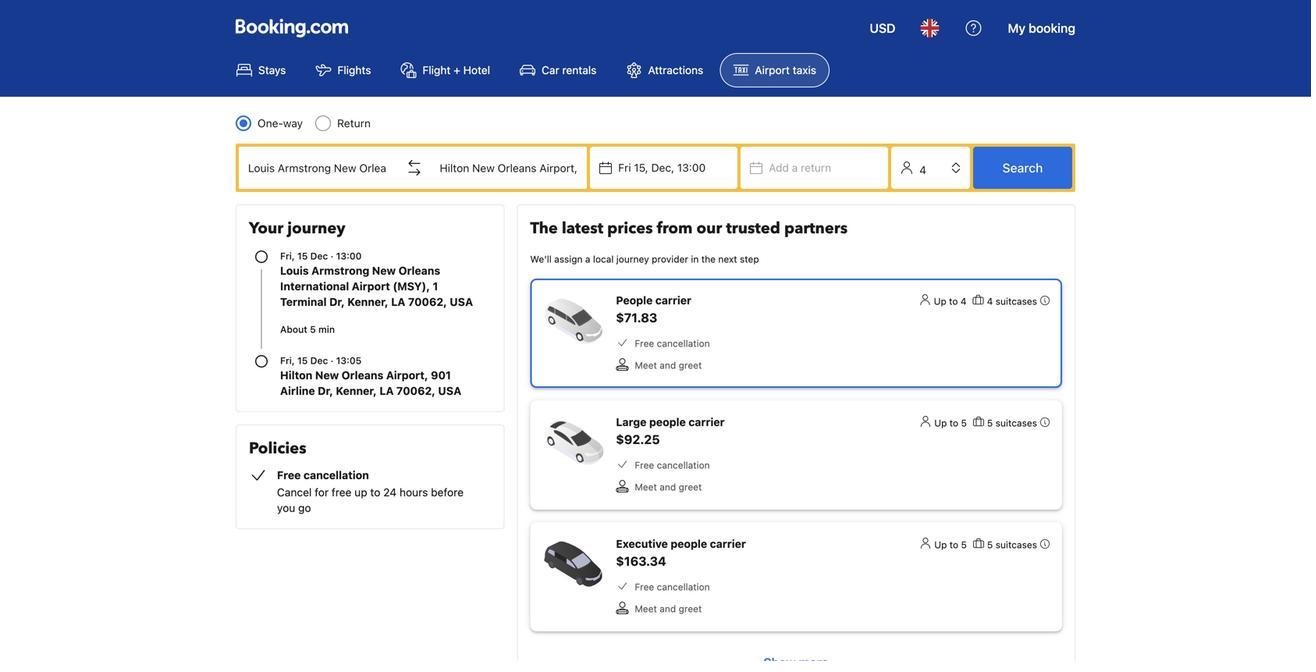 Task type: vqa. For each thing, say whether or not it's contained in the screenshot.
top 'international'
no



Task type: describe. For each thing, give the bounding box(es) containing it.
free for $92.25
[[635, 460, 654, 471]]

up to 4
[[934, 296, 967, 307]]

large people carrier $92.25
[[616, 416, 725, 447]]

people for $163.34
[[671, 537, 707, 550]]

prices
[[607, 218, 653, 239]]

up
[[355, 486, 367, 499]]

fri, 15 dec · 13:05 hilton new orleans airport, 901 airline dr, kenner, la 70062, usa
[[280, 355, 462, 397]]

the latest prices from our trusted partners
[[530, 218, 848, 239]]

add a return button
[[741, 147, 888, 189]]

15 for hilton
[[297, 355, 308, 366]]

free cancellation for $163.34
[[635, 582, 710, 592]]

meet and greet for $71.83
[[635, 360, 702, 371]]

people
[[616, 294, 653, 307]]

5 suitcases for $163.34
[[987, 539, 1037, 550]]

latest
[[562, 218, 604, 239]]

fri, for hilton
[[280, 355, 295, 366]]

up for $92.25
[[935, 418, 947, 429]]

airport taxis link
[[720, 53, 830, 87]]

executive people carrier $163.34
[[616, 537, 746, 569]]

usa inside "fri, 15 dec · 13:05 hilton new orleans airport, 901 airline dr, kenner, la 70062, usa"
[[438, 384, 462, 397]]

airport inside fri, 15 dec · 13:00 louis armstrong new orleans international airport (msy), 1 terminal dr, kenner, la 70062, usa
[[352, 280, 390, 293]]

airport taxis
[[755, 64, 816, 76]]

0 horizontal spatial a
[[585, 254, 591, 265]]

add
[[769, 161, 789, 174]]

you
[[277, 502, 295, 514]]

partners
[[784, 218, 848, 239]]

suitcases for $92.25
[[996, 418, 1037, 429]]

one-
[[258, 117, 283, 130]]

local
[[593, 254, 614, 265]]

kenner, inside fri, 15 dec · 13:00 louis armstrong new orleans international airport (msy), 1 terminal dr, kenner, la 70062, usa
[[348, 295, 389, 308]]

meet and greet for $163.34
[[635, 603, 702, 614]]

go
[[298, 502, 311, 514]]

we'll assign a local journey provider in the next step
[[530, 254, 759, 265]]

fri
[[618, 161, 631, 174]]

executive
[[616, 537, 668, 550]]

carrier for $163.34
[[710, 537, 746, 550]]

$71.83
[[616, 310, 658, 325]]

cancellation for $71.83
[[657, 338, 710, 349]]

greet for $163.34
[[679, 603, 702, 614]]

your journey
[[249, 218, 345, 239]]

to inside free cancellation cancel for free up to 24 hours before you go
[[370, 486, 380, 499]]

hours
[[400, 486, 428, 499]]

about 5 min
[[280, 324, 335, 335]]

$92.25
[[616, 432, 660, 447]]

+
[[454, 64, 460, 76]]

policies
[[249, 438, 307, 459]]

dec,
[[651, 161, 675, 174]]

free cancellation cancel for free up to 24 hours before you go
[[277, 469, 464, 514]]

Drop-off location field
[[430, 149, 587, 187]]

meet for $92.25
[[635, 482, 657, 493]]

fri, 15 dec · 13:00 louis armstrong new orleans international airport (msy), 1 terminal dr, kenner, la 70062, usa
[[280, 251, 473, 308]]

your
[[249, 218, 284, 239]]

901
[[431, 369, 451, 382]]

fri 15, dec, 13:00
[[618, 161, 706, 174]]

step
[[740, 254, 759, 265]]

for
[[315, 486, 329, 499]]

to for $163.34
[[950, 539, 959, 550]]

carrier inside the people carrier $71.83
[[656, 294, 692, 307]]

and for $163.34
[[660, 603, 676, 614]]

armstrong
[[312, 264, 369, 277]]

next
[[718, 254, 737, 265]]

greet for $92.25
[[679, 482, 702, 493]]

new inside "fri, 15 dec · 13:05 hilton new orleans airport, 901 airline dr, kenner, la 70062, usa"
[[315, 369, 339, 382]]

0 vertical spatial airport
[[755, 64, 790, 76]]

rentals
[[562, 64, 597, 76]]

meet for $71.83
[[635, 360, 657, 371]]

way
[[283, 117, 303, 130]]

la inside "fri, 15 dec · 13:05 hilton new orleans airport, 901 airline dr, kenner, la 70062, usa"
[[380, 384, 394, 397]]

1 suitcases from the top
[[996, 296, 1037, 307]]

one-way
[[258, 117, 303, 130]]

free cancellation for $71.83
[[635, 338, 710, 349]]

orleans inside "fri, 15 dec · 13:05 hilton new orleans airport, 901 airline dr, kenner, la 70062, usa"
[[342, 369, 384, 382]]

my booking
[[1008, 21, 1076, 36]]

dec for new
[[310, 355, 328, 366]]

car rentals
[[542, 64, 597, 76]]

up for $163.34
[[935, 539, 947, 550]]

booking.com image
[[236, 19, 348, 37]]

airline
[[280, 384, 315, 397]]

1 horizontal spatial journey
[[617, 254, 649, 265]]

free
[[332, 486, 352, 499]]

louis
[[280, 264, 309, 277]]

return
[[337, 117, 371, 130]]

hotel
[[463, 64, 490, 76]]

fri 15, dec, 13:00 button
[[590, 147, 738, 189]]

the
[[702, 254, 716, 265]]

to for $71.83
[[949, 296, 958, 307]]

international
[[280, 280, 349, 293]]

13:00 inside fri, 15 dec · 13:00 louis armstrong new orleans international airport (msy), 1 terminal dr, kenner, la 70062, usa
[[336, 251, 362, 262]]

hilton
[[280, 369, 313, 382]]

and for $71.83
[[660, 360, 676, 371]]

fri, for louis
[[280, 251, 295, 262]]

2 4 from the left
[[987, 296, 993, 307]]

5 suitcases for $92.25
[[987, 418, 1037, 429]]

· for armstrong
[[331, 251, 334, 262]]



Task type: locate. For each thing, give the bounding box(es) containing it.
suitcases
[[996, 296, 1037, 307], [996, 418, 1037, 429], [996, 539, 1037, 550]]

a inside button
[[792, 161, 798, 174]]

free down $163.34
[[635, 582, 654, 592]]

trusted
[[726, 218, 781, 239]]

people carrier $71.83
[[616, 294, 692, 325]]

cancel
[[277, 486, 312, 499]]

flights
[[338, 64, 371, 76]]

(msy),
[[393, 280, 430, 293]]

the
[[530, 218, 558, 239]]

0 vertical spatial 13:00
[[677, 161, 706, 174]]

free cancellation down executive people carrier $163.34
[[635, 582, 710, 592]]

up to 5 for $163.34
[[935, 539, 967, 550]]

circle empty image for louis armstrong new orleans international airport (msy), 1 terminal dr, kenner, la 70062, usa
[[255, 251, 268, 263]]

attractions
[[648, 64, 704, 76]]

1 vertical spatial 15
[[297, 355, 308, 366]]

and down $163.34
[[660, 603, 676, 614]]

2 · from the top
[[331, 355, 334, 366]]

airport down armstrong
[[352, 280, 390, 293]]

people right executive
[[671, 537, 707, 550]]

dec up armstrong
[[310, 251, 328, 262]]

13:00 right dec,
[[677, 161, 706, 174]]

4 right up to 4
[[987, 296, 993, 307]]

·
[[331, 251, 334, 262], [331, 355, 334, 366]]

1 horizontal spatial orleans
[[399, 264, 440, 277]]

1 horizontal spatial airport
[[755, 64, 790, 76]]

and for $92.25
[[660, 482, 676, 493]]

2 dec from the top
[[310, 355, 328, 366]]

add a return
[[769, 161, 832, 174]]

1 vertical spatial meet and greet
[[635, 482, 702, 493]]

0 horizontal spatial orleans
[[342, 369, 384, 382]]

1 vertical spatial airport
[[352, 280, 390, 293]]

cancellation down large people carrier $92.25
[[657, 460, 710, 471]]

large
[[616, 416, 647, 429]]

1 vertical spatial up
[[935, 418, 947, 429]]

cancellation down executive people carrier $163.34
[[657, 582, 710, 592]]

free inside free cancellation cancel for free up to 24 hours before you go
[[277, 469, 301, 482]]

car rentals link
[[507, 53, 610, 87]]

meet for $163.34
[[635, 603, 657, 614]]

free down $92.25 at bottom
[[635, 460, 654, 471]]

1 vertical spatial 13:00
[[336, 251, 362, 262]]

1 vertical spatial la
[[380, 384, 394, 397]]

2 fri, from the top
[[280, 355, 295, 366]]

my
[[1008, 21, 1026, 36]]

0 vertical spatial dec
[[310, 251, 328, 262]]

0 vertical spatial up to 5
[[935, 418, 967, 429]]

dr, down international
[[329, 295, 345, 308]]

1 vertical spatial free cancellation
[[635, 460, 710, 471]]

my booking link
[[999, 9, 1085, 47]]

0 vertical spatial usa
[[450, 295, 473, 308]]

Drop-off location text field
[[430, 149, 587, 187]]

0 vertical spatial carrier
[[656, 294, 692, 307]]

1 vertical spatial carrier
[[689, 416, 725, 429]]

dec up hilton
[[310, 355, 328, 366]]

suitcases for $163.34
[[996, 539, 1037, 550]]

la down (msy),
[[391, 295, 405, 308]]

0 vertical spatial meet
[[635, 360, 657, 371]]

Pick-up location field
[[239, 149, 396, 187]]

3 free cancellation from the top
[[635, 582, 710, 592]]

1 and from the top
[[660, 360, 676, 371]]

2 vertical spatial meet and greet
[[635, 603, 702, 614]]

before
[[431, 486, 464, 499]]

greet down the people carrier $71.83
[[679, 360, 702, 371]]

0 vertical spatial people
[[649, 416, 686, 429]]

free
[[635, 338, 654, 349], [635, 460, 654, 471], [277, 469, 301, 482], [635, 582, 654, 592]]

1 greet from the top
[[679, 360, 702, 371]]

1 vertical spatial suitcases
[[996, 418, 1037, 429]]

carrier for $92.25
[[689, 416, 725, 429]]

return
[[801, 161, 832, 174]]

airport left taxis
[[755, 64, 790, 76]]

1 up to 5 from the top
[[935, 418, 967, 429]]

2 and from the top
[[660, 482, 676, 493]]

0 horizontal spatial 4
[[961, 296, 967, 307]]

15
[[297, 251, 308, 262], [297, 355, 308, 366]]

3 suitcases from the top
[[996, 539, 1037, 550]]

0 vertical spatial kenner,
[[348, 295, 389, 308]]

0 vertical spatial greet
[[679, 360, 702, 371]]

15 inside "fri, 15 dec · 13:05 hilton new orleans airport, 901 airline dr, kenner, la 70062, usa"
[[297, 355, 308, 366]]

0 vertical spatial dr,
[[329, 295, 345, 308]]

cancellation up free
[[304, 469, 369, 482]]

meet and greet down large people carrier $92.25
[[635, 482, 702, 493]]

provider
[[652, 254, 688, 265]]

cancellation for $163.34
[[657, 582, 710, 592]]

orleans down 13:05
[[342, 369, 384, 382]]

dec inside fri, 15 dec · 13:00 louis armstrong new orleans international airport (msy), 1 terminal dr, kenner, la 70062, usa
[[310, 251, 328, 262]]

1 5 suitcases from the top
[[987, 418, 1037, 429]]

· left 13:00 timer
[[331, 251, 334, 262]]

people inside large people carrier $92.25
[[649, 416, 686, 429]]

0 vertical spatial fri,
[[280, 251, 295, 262]]

1 horizontal spatial 4
[[987, 296, 993, 307]]

1 vertical spatial people
[[671, 537, 707, 550]]

assign
[[554, 254, 583, 265]]

13:00 inside button
[[677, 161, 706, 174]]

usd button
[[861, 9, 905, 47]]

stays link
[[223, 53, 299, 87]]

3 greet from the top
[[679, 603, 702, 614]]

meet and greet down $163.34
[[635, 603, 702, 614]]

dec
[[310, 251, 328, 262], [310, 355, 328, 366]]

3 meet and greet from the top
[[635, 603, 702, 614]]

dr, right airline
[[318, 384, 333, 397]]

1 horizontal spatial a
[[792, 161, 798, 174]]

airport,
[[386, 369, 428, 382]]

15 inside fri, 15 dec · 13:00 louis armstrong new orleans international airport (msy), 1 terminal dr, kenner, la 70062, usa
[[297, 251, 308, 262]]

free down the $71.83
[[635, 338, 654, 349]]

free cancellation down the people carrier $71.83
[[635, 338, 710, 349]]

2 vertical spatial up
[[935, 539, 947, 550]]

15,
[[634, 161, 648, 174]]

cancellation
[[657, 338, 710, 349], [657, 460, 710, 471], [304, 469, 369, 482], [657, 582, 710, 592]]

1 vertical spatial dr,
[[318, 384, 333, 397]]

0 vertical spatial up
[[934, 296, 947, 307]]

15 up hilton
[[297, 355, 308, 366]]

1 vertical spatial journey
[[617, 254, 649, 265]]

0 vertical spatial 70062,
[[408, 295, 447, 308]]

1 · from the top
[[331, 251, 334, 262]]

terminal
[[280, 295, 327, 308]]

13:00 timer
[[336, 251, 362, 262]]

1 dec from the top
[[310, 251, 328, 262]]

flights link
[[302, 53, 384, 87]]

2 15 from the top
[[297, 355, 308, 366]]

fri, up hilton
[[280, 355, 295, 366]]

2 meet from the top
[[635, 482, 657, 493]]

1 vertical spatial greet
[[679, 482, 702, 493]]

0 horizontal spatial new
[[315, 369, 339, 382]]

new down 13:05
[[315, 369, 339, 382]]

carrier inside large people carrier $92.25
[[689, 416, 725, 429]]

fri, inside fri, 15 dec · 13:00 louis armstrong new orleans international airport (msy), 1 terminal dr, kenner, la 70062, usa
[[280, 251, 295, 262]]

0 vertical spatial meet and greet
[[635, 360, 702, 371]]

a left local
[[585, 254, 591, 265]]

1 vertical spatial 5 suitcases
[[987, 539, 1037, 550]]

1 vertical spatial usa
[[438, 384, 462, 397]]

and
[[660, 360, 676, 371], [660, 482, 676, 493], [660, 603, 676, 614]]

journey
[[287, 218, 345, 239], [617, 254, 649, 265]]

greet down executive people carrier $163.34
[[679, 603, 702, 614]]

1
[[433, 280, 438, 293]]

13:00 up armstrong
[[336, 251, 362, 262]]

1 vertical spatial up to 5
[[935, 539, 967, 550]]

0 vertical spatial orleans
[[399, 264, 440, 277]]

in
[[691, 254, 699, 265]]

0 vertical spatial journey
[[287, 218, 345, 239]]

kenner,
[[348, 295, 389, 308], [336, 384, 377, 397]]

free up cancel
[[277, 469, 301, 482]]

70062, inside fri, 15 dec · 13:00 louis armstrong new orleans international airport (msy), 1 terminal dr, kenner, la 70062, usa
[[408, 295, 447, 308]]

to for $92.25
[[950, 418, 959, 429]]

people for $92.25
[[649, 416, 686, 429]]

0 vertical spatial suitcases
[[996, 296, 1037, 307]]

and down the people carrier $71.83
[[660, 360, 676, 371]]

1 vertical spatial circle empty image
[[255, 355, 268, 368]]

3 meet from the top
[[635, 603, 657, 614]]

70062,
[[408, 295, 447, 308], [397, 384, 436, 397]]

fri, up louis at top
[[280, 251, 295, 262]]

a
[[792, 161, 798, 174], [585, 254, 591, 265]]

2 greet from the top
[[679, 482, 702, 493]]

0 vertical spatial 15
[[297, 251, 308, 262]]

cancellation down the people carrier $71.83
[[657, 338, 710, 349]]

meet down the $71.83
[[635, 360, 657, 371]]

usd
[[870, 21, 896, 36]]

usa up 901
[[450, 295, 473, 308]]

0 vertical spatial ·
[[331, 251, 334, 262]]

0 vertical spatial a
[[792, 161, 798, 174]]

a right add
[[792, 161, 798, 174]]

dec for armstrong
[[310, 251, 328, 262]]

1 4 from the left
[[961, 296, 967, 307]]

up
[[934, 296, 947, 307], [935, 418, 947, 429], [935, 539, 947, 550]]

carrier inside executive people carrier $163.34
[[710, 537, 746, 550]]

2 suitcases from the top
[[996, 418, 1037, 429]]

70062, inside "fri, 15 dec · 13:05 hilton new orleans airport, 901 airline dr, kenner, la 70062, usa"
[[397, 384, 436, 397]]

greet for $71.83
[[679, 360, 702, 371]]

greet
[[679, 360, 702, 371], [679, 482, 702, 493], [679, 603, 702, 614]]

meet and greet for $92.25
[[635, 482, 702, 493]]

orleans up (msy),
[[399, 264, 440, 277]]

15 up louis at top
[[297, 251, 308, 262]]

meet down $163.34
[[635, 603, 657, 614]]

car
[[542, 64, 559, 76]]

0 vertical spatial and
[[660, 360, 676, 371]]

dr, inside "fri, 15 dec · 13:05 hilton new orleans airport, 901 airline dr, kenner, la 70062, usa"
[[318, 384, 333, 397]]

1 vertical spatial fri,
[[280, 355, 295, 366]]

1 vertical spatial and
[[660, 482, 676, 493]]

booking
[[1029, 21, 1076, 36]]

4 suitcases
[[987, 296, 1037, 307]]

taxis
[[793, 64, 816, 76]]

carrier
[[656, 294, 692, 307], [689, 416, 725, 429], [710, 537, 746, 550]]

free cancellation down large people carrier $92.25
[[635, 460, 710, 471]]

and down large people carrier $92.25
[[660, 482, 676, 493]]

70062, down airport,
[[397, 384, 436, 397]]

15 for louis
[[297, 251, 308, 262]]

$163.34
[[616, 554, 666, 569]]

search button
[[973, 147, 1073, 189]]

orleans inside fri, 15 dec · 13:00 louis armstrong new orleans international airport (msy), 1 terminal dr, kenner, la 70062, usa
[[399, 264, 440, 277]]

0 horizontal spatial airport
[[352, 280, 390, 293]]

70062, down the 1
[[408, 295, 447, 308]]

· inside "fri, 15 dec · 13:05 hilton new orleans airport, 901 airline dr, kenner, la 70062, usa"
[[331, 355, 334, 366]]

free for $71.83
[[635, 338, 654, 349]]

5 suitcases
[[987, 418, 1037, 429], [987, 539, 1037, 550]]

2 meet and greet from the top
[[635, 482, 702, 493]]

cancellation inside free cancellation cancel for free up to 24 hours before you go
[[304, 469, 369, 482]]

people inside executive people carrier $163.34
[[671, 537, 707, 550]]

kenner, down 13:05 timer
[[336, 384, 377, 397]]

our
[[697, 218, 722, 239]]

greet down large people carrier $92.25
[[679, 482, 702, 493]]

new up (msy),
[[372, 264, 396, 277]]

2 vertical spatial suitcases
[[996, 539, 1037, 550]]

kenner, down armstrong
[[348, 295, 389, 308]]

orleans
[[399, 264, 440, 277], [342, 369, 384, 382]]

1 vertical spatial meet
[[635, 482, 657, 493]]

up to 5 for $92.25
[[935, 418, 967, 429]]

2 up to 5 from the top
[[935, 539, 967, 550]]

· inside fri, 15 dec · 13:00 louis armstrong new orleans international airport (msy), 1 terminal dr, kenner, la 70062, usa
[[331, 251, 334, 262]]

0 horizontal spatial 13:00
[[336, 251, 362, 262]]

2 5 suitcases from the top
[[987, 539, 1037, 550]]

meet down $92.25 at bottom
[[635, 482, 657, 493]]

0 vertical spatial free cancellation
[[635, 338, 710, 349]]

1 vertical spatial orleans
[[342, 369, 384, 382]]

new inside fri, 15 dec · 13:00 louis armstrong new orleans international airport (msy), 1 terminal dr, kenner, la 70062, usa
[[372, 264, 396, 277]]

3 and from the top
[[660, 603, 676, 614]]

we'll
[[530, 254, 552, 265]]

0 horizontal spatial journey
[[287, 218, 345, 239]]

flight + hotel
[[423, 64, 490, 76]]

2 circle empty image from the top
[[255, 355, 268, 368]]

1 vertical spatial 70062,
[[397, 384, 436, 397]]

la down airport,
[[380, 384, 394, 397]]

0 vertical spatial circle empty image
[[255, 251, 268, 263]]

2 vertical spatial free cancellation
[[635, 582, 710, 592]]

fri, inside "fri, 15 dec · 13:05 hilton new orleans airport, 901 airline dr, kenner, la 70062, usa"
[[280, 355, 295, 366]]

1 15 from the top
[[297, 251, 308, 262]]

about
[[280, 324, 307, 335]]

up to 5
[[935, 418, 967, 429], [935, 539, 967, 550]]

flight + hotel link
[[388, 53, 504, 87]]

1 horizontal spatial new
[[372, 264, 396, 277]]

dec inside "fri, 15 dec · 13:05 hilton new orleans airport, 901 airline dr, kenner, la 70062, usa"
[[310, 355, 328, 366]]

dr,
[[329, 295, 345, 308], [318, 384, 333, 397]]

5
[[310, 324, 316, 335], [961, 418, 967, 429], [987, 418, 993, 429], [961, 539, 967, 550], [987, 539, 993, 550]]

free cancellation for $92.25
[[635, 460, 710, 471]]

la inside fri, 15 dec · 13:00 louis armstrong new orleans international airport (msy), 1 terminal dr, kenner, la 70062, usa
[[391, 295, 405, 308]]

4
[[961, 296, 967, 307], [987, 296, 993, 307]]

kenner, inside "fri, 15 dec · 13:05 hilton new orleans airport, 901 airline dr, kenner, la 70062, usa"
[[336, 384, 377, 397]]

13:00
[[677, 161, 706, 174], [336, 251, 362, 262]]

2 vertical spatial greet
[[679, 603, 702, 614]]

free cancellation
[[635, 338, 710, 349], [635, 460, 710, 471], [635, 582, 710, 592]]

0 vertical spatial la
[[391, 295, 405, 308]]

from
[[657, 218, 693, 239]]

· for new
[[331, 355, 334, 366]]

search
[[1003, 160, 1043, 175]]

4 left the 4 suitcases
[[961, 296, 967, 307]]

to
[[949, 296, 958, 307], [950, 418, 959, 429], [370, 486, 380, 499], [950, 539, 959, 550]]

1 free cancellation from the top
[[635, 338, 710, 349]]

24
[[383, 486, 397, 499]]

journey up 13:00 timer
[[287, 218, 345, 239]]

meet and greet down the $71.83
[[635, 360, 702, 371]]

13:05 timer
[[336, 355, 362, 366]]

2 vertical spatial carrier
[[710, 537, 746, 550]]

1 vertical spatial new
[[315, 369, 339, 382]]

1 fri, from the top
[[280, 251, 295, 262]]

flight
[[423, 64, 451, 76]]

13:05
[[336, 355, 362, 366]]

cancellation for $92.25
[[657, 460, 710, 471]]

stays
[[258, 64, 286, 76]]

1 circle empty image from the top
[[255, 251, 268, 263]]

min
[[319, 324, 335, 335]]

Pick-up location text field
[[239, 149, 396, 187]]

1 vertical spatial ·
[[331, 355, 334, 366]]

1 meet and greet from the top
[[635, 360, 702, 371]]

meet
[[635, 360, 657, 371], [635, 482, 657, 493], [635, 603, 657, 614]]

attractions link
[[613, 53, 717, 87]]

1 horizontal spatial 13:00
[[677, 161, 706, 174]]

· left 13:05 timer
[[331, 355, 334, 366]]

1 vertical spatial a
[[585, 254, 591, 265]]

circle empty image
[[255, 251, 268, 263], [255, 355, 268, 368]]

usa down 901
[[438, 384, 462, 397]]

2 vertical spatial meet
[[635, 603, 657, 614]]

0 vertical spatial 5 suitcases
[[987, 418, 1037, 429]]

people up $92.25 at bottom
[[649, 416, 686, 429]]

2 free cancellation from the top
[[635, 460, 710, 471]]

free for $163.34
[[635, 582, 654, 592]]

dr, inside fri, 15 dec · 13:00 louis armstrong new orleans international airport (msy), 1 terminal dr, kenner, la 70062, usa
[[329, 295, 345, 308]]

2 vertical spatial and
[[660, 603, 676, 614]]

1 meet from the top
[[635, 360, 657, 371]]

1 vertical spatial dec
[[310, 355, 328, 366]]

journey right local
[[617, 254, 649, 265]]

usa inside fri, 15 dec · 13:00 louis armstrong new orleans international airport (msy), 1 terminal dr, kenner, la 70062, usa
[[450, 295, 473, 308]]

1 vertical spatial kenner,
[[336, 384, 377, 397]]

0 vertical spatial new
[[372, 264, 396, 277]]

circle empty image for hilton new orleans airport, 901 airline dr, kenner, la 70062, usa
[[255, 355, 268, 368]]



